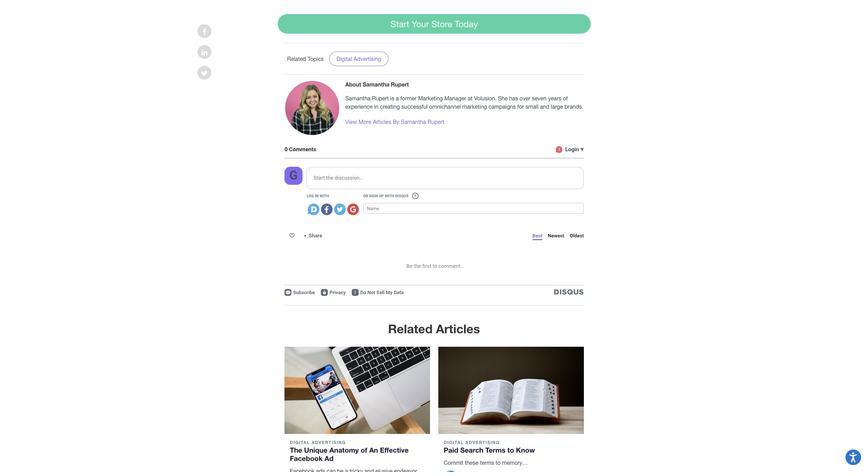 Task type: describe. For each thing, give the bounding box(es) containing it.
digital advertising link
[[329, 51, 389, 66]]

commit these terms to memory…
[[444, 460, 528, 467]]

commit
[[444, 460, 463, 467]]

volusion.
[[474, 95, 497, 101]]

start your store today link
[[277, 14, 591, 34]]

related articles
[[388, 322, 480, 336]]

marketing
[[418, 95, 443, 101]]

memory…
[[502, 460, 528, 467]]

campaigns
[[489, 103, 516, 110]]

today
[[455, 19, 478, 29]]

by
[[393, 119, 399, 125]]

start your store today
[[390, 19, 478, 29]]

experience
[[345, 103, 373, 110]]

in
[[374, 103, 378, 110]]

advertising for the unique anatomy of an effective facebook ad
[[312, 440, 346, 446]]

facebook image
[[202, 28, 206, 35]]

digital advertising the unique anatomy of an effective facebook ad
[[290, 440, 409, 463]]

advertising for paid search terms to know
[[465, 440, 500, 446]]

view
[[345, 119, 357, 125]]

know
[[516, 446, 535, 455]]

omnichannel
[[429, 103, 461, 110]]

search
[[460, 446, 483, 455]]

is
[[390, 95, 394, 101]]

digital advertising paid search terms to know
[[444, 440, 535, 455]]

open accessibe: accessibility options, statement and help image
[[849, 453, 857, 463]]

terms
[[480, 460, 494, 467]]

twitter image
[[201, 70, 208, 77]]

small
[[526, 103, 539, 110]]

related for related topics
[[287, 56, 306, 62]]

has
[[509, 95, 518, 101]]

the
[[290, 446, 302, 455]]

brands.
[[565, 103, 583, 110]]

linkedin image
[[201, 49, 207, 56]]

store
[[431, 19, 452, 29]]



Task type: vqa. For each thing, say whether or not it's contained in the screenshot.
the left of
yes



Task type: locate. For each thing, give the bounding box(es) containing it.
digital for paid
[[444, 440, 464, 446]]

rupert inside view more articles by samantha rupert link
[[428, 119, 444, 125]]

1 vertical spatial rupert
[[372, 95, 389, 101]]

these
[[465, 460, 478, 467]]

rupert up a
[[391, 81, 409, 88]]

seven
[[532, 95, 547, 101]]

1 horizontal spatial digital
[[336, 56, 352, 62]]

articles
[[373, 119, 391, 125]]

rupert up in
[[372, 95, 389, 101]]

digital up the paid
[[444, 440, 464, 446]]

2 vertical spatial samantha
[[401, 119, 426, 125]]

topics
[[308, 56, 324, 62]]

digital up 'the'
[[290, 440, 310, 446]]

advertising inside digital advertising the unique anatomy of an effective facebook ad
[[312, 440, 346, 446]]

1 horizontal spatial related
[[388, 322, 433, 336]]

of inside samantha rupert is a former marketing manager at volusion. she has over seven years of experience in creating successful omnichannel marketing campaigns for small and large brands.
[[563, 95, 568, 101]]

1 vertical spatial samantha
[[345, 95, 370, 101]]

0 vertical spatial samantha
[[363, 81, 389, 88]]

unique
[[304, 446, 327, 455]]

a
[[396, 95, 399, 101]]

at
[[468, 95, 473, 101]]

of inside digital advertising the unique anatomy of an effective facebook ad
[[361, 446, 367, 455]]

samantha up experience
[[345, 95, 370, 101]]

1 horizontal spatial to
[[507, 446, 514, 455]]

ad
[[325, 455, 334, 463]]

0 horizontal spatial rupert
[[372, 95, 389, 101]]

to right terms
[[496, 460, 501, 467]]

2 horizontal spatial advertising
[[465, 440, 500, 446]]

to
[[507, 446, 514, 455], [496, 460, 501, 467]]

manager
[[444, 95, 466, 101]]

related for related articles
[[388, 322, 433, 336]]

advertising inside digital advertising paid search terms to know
[[465, 440, 500, 446]]

digital inside digital advertising paid search terms to know
[[444, 440, 464, 446]]

facebook
[[290, 455, 323, 463]]

digital for the
[[290, 440, 310, 446]]

start
[[390, 19, 409, 29]]

samantha up in
[[363, 81, 389, 88]]

of
[[563, 95, 568, 101], [361, 446, 367, 455]]

effective
[[380, 446, 409, 455]]

related
[[287, 56, 306, 62], [388, 322, 433, 336]]

digital inside digital advertising the unique anatomy of an effective facebook ad
[[290, 440, 310, 446]]

over
[[520, 95, 530, 101]]

terms
[[485, 446, 505, 455]]

to up memory…
[[507, 446, 514, 455]]

samantha rupert is a former marketing manager at volusion. she has over seven years of experience in creating successful omnichannel marketing campaigns for small and large brands.
[[345, 95, 583, 110]]

your
[[411, 19, 429, 29]]

0 horizontal spatial digital
[[290, 440, 310, 446]]

advertising
[[354, 56, 381, 62], [312, 440, 346, 446], [465, 440, 500, 446]]

digital
[[336, 56, 352, 62], [290, 440, 310, 446], [444, 440, 464, 446]]

1 vertical spatial related
[[388, 322, 433, 336]]

of right years
[[563, 95, 568, 101]]

related topics
[[287, 56, 324, 62]]

2 horizontal spatial rupert
[[428, 119, 444, 125]]

0 horizontal spatial of
[[361, 446, 367, 455]]

about samantha rupert
[[345, 81, 409, 88]]

an
[[369, 446, 378, 455]]

rupert down omnichannel
[[428, 119, 444, 125]]

0 vertical spatial of
[[563, 95, 568, 101]]

advertising up unique
[[312, 440, 346, 446]]

0 horizontal spatial advertising
[[312, 440, 346, 446]]

2 vertical spatial rupert
[[428, 119, 444, 125]]

digital up about
[[336, 56, 352, 62]]

1 horizontal spatial advertising
[[354, 56, 381, 62]]

1 horizontal spatial of
[[563, 95, 568, 101]]

paid
[[444, 446, 458, 455]]

large
[[551, 103, 563, 110]]

to inside digital advertising paid search terms to know
[[507, 446, 514, 455]]

years
[[548, 95, 561, 101]]

1 vertical spatial of
[[361, 446, 367, 455]]

advertising up search
[[465, 440, 500, 446]]

samantha down successful in the left of the page
[[401, 119, 426, 125]]

and
[[540, 103, 549, 110]]

1 vertical spatial to
[[496, 460, 501, 467]]

of left an
[[361, 446, 367, 455]]

0 vertical spatial to
[[507, 446, 514, 455]]

digital advertising
[[336, 56, 381, 62]]

articles
[[436, 322, 480, 336]]

view more articles by samantha rupert link
[[345, 118, 444, 126]]

samantha
[[363, 81, 389, 88], [345, 95, 370, 101], [401, 119, 426, 125]]

successful
[[401, 103, 428, 110]]

marketing
[[462, 103, 487, 110]]

creating
[[380, 103, 400, 110]]

she
[[498, 95, 508, 101]]

rupert inside samantha rupert is a former marketing manager at volusion. she has over seven years of experience in creating successful omnichannel marketing campaigns for small and large brands.
[[372, 95, 389, 101]]

about
[[345, 81, 361, 88]]

for
[[517, 103, 524, 110]]

more
[[359, 119, 371, 125]]

anatomy
[[329, 446, 359, 455]]

samantha inside samantha rupert is a former marketing manager at volusion. she has over seven years of experience in creating successful omnichannel marketing campaigns for small and large brands.
[[345, 95, 370, 101]]

former
[[400, 95, 417, 101]]

1 horizontal spatial rupert
[[391, 81, 409, 88]]

advertising up about samantha rupert
[[354, 56, 381, 62]]

digital inside digital advertising link
[[336, 56, 352, 62]]

0 vertical spatial rupert
[[391, 81, 409, 88]]

rupert
[[391, 81, 409, 88], [372, 95, 389, 101], [428, 119, 444, 125]]

0 horizontal spatial related
[[287, 56, 306, 62]]

view more articles by samantha rupert
[[345, 119, 444, 125]]

0 vertical spatial related
[[287, 56, 306, 62]]

0 horizontal spatial to
[[496, 460, 501, 467]]

2 horizontal spatial digital
[[444, 440, 464, 446]]



